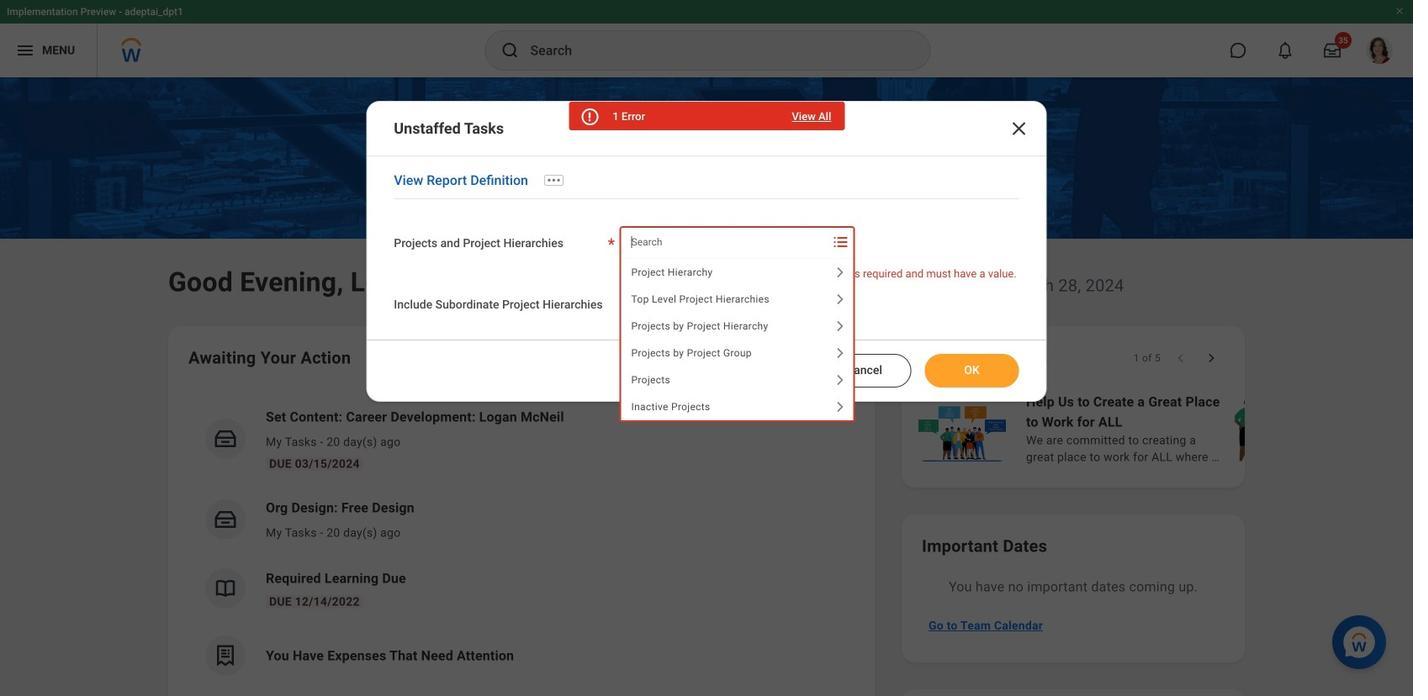 Task type: locate. For each thing, give the bounding box(es) containing it.
status
[[1134, 352, 1161, 365]]

chevron right small image
[[830, 262, 851, 283], [830, 289, 851, 310], [830, 316, 851, 336], [1204, 350, 1220, 367], [830, 370, 851, 390]]

close environment banner image
[[1395, 6, 1406, 16]]

search image
[[500, 40, 521, 61]]

1 vertical spatial inbox image
[[213, 508, 238, 533]]

0 vertical spatial inbox image
[[213, 427, 238, 452]]

book open image
[[213, 577, 238, 602]]

exclamation image
[[583, 111, 596, 124]]

2 chevron right small image from the top
[[830, 397, 851, 417]]

profile logan mcneil element
[[1357, 32, 1404, 69]]

inbox image
[[213, 427, 238, 452], [213, 508, 238, 533]]

main content
[[0, 77, 1414, 697]]

2 inbox image from the top
[[213, 508, 238, 533]]

x image
[[1010, 119, 1030, 139]]

chevron right small image
[[830, 343, 851, 363], [830, 397, 851, 417]]

0 vertical spatial chevron right small image
[[830, 343, 851, 363]]

list
[[916, 391, 1414, 468], [189, 394, 855, 690]]

notifications large image
[[1278, 42, 1294, 59]]

banner
[[0, 0, 1414, 77]]

dialog
[[366, 101, 1048, 402]]

1 vertical spatial chevron right small image
[[830, 397, 851, 417]]

inbox large image
[[1325, 42, 1342, 59]]



Task type: describe. For each thing, give the bounding box(es) containing it.
prompts image
[[831, 232, 851, 252]]

1 chevron right small image from the top
[[830, 343, 851, 363]]

0 horizontal spatial list
[[189, 394, 855, 690]]

Search field
[[621, 227, 828, 257]]

dashboard expenses image
[[213, 644, 238, 669]]

1 inbox image from the top
[[213, 427, 238, 452]]

1 horizontal spatial list
[[916, 391, 1414, 468]]

chevron left small image
[[1173, 350, 1190, 367]]



Task type: vqa. For each thing, say whether or not it's contained in the screenshot.
TEAM MATHÉO DUVAL ELEMENT
no



